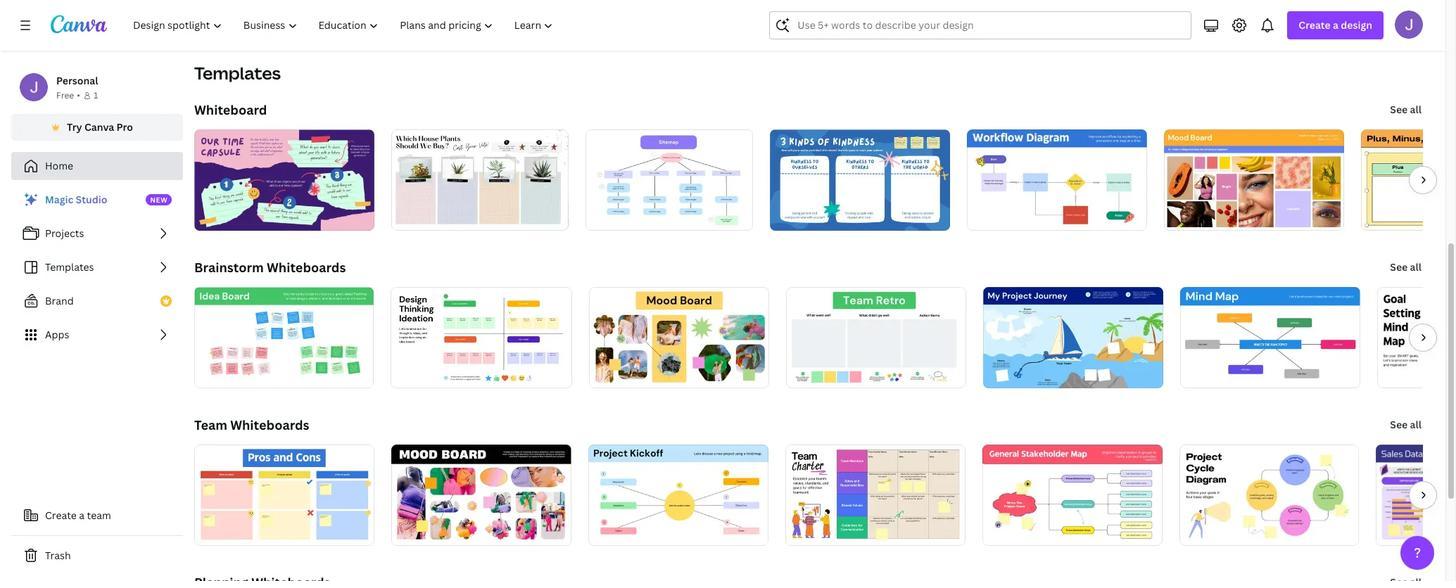 Task type: describe. For each thing, give the bounding box(es) containing it.
canva
[[84, 120, 114, 134]]

a for team
[[79, 509, 85, 522]]

team
[[87, 509, 111, 522]]

projects link
[[11, 220, 183, 248]]

list containing magic studio
[[11, 186, 183, 349]]

new
[[150, 195, 168, 205]]

create a team button
[[11, 502, 183, 530]]

projects
[[45, 227, 84, 240]]

1 see from the top
[[1391, 103, 1408, 116]]

brainstorm
[[194, 259, 264, 276]]

design
[[1341, 18, 1373, 32]]

clock
[[1089, 1, 1114, 15]]

on
[[1056, 1, 1069, 15]]

try canva pro button
[[11, 114, 183, 141]]

Search search field
[[798, 12, 1164, 39]]

see all for team
[[1391, 418, 1422, 432]]

top level navigation element
[[124, 11, 566, 39]]

trash
[[45, 549, 71, 563]]

create for create a design
[[1299, 18, 1331, 32]]

team whiteboards
[[194, 417, 309, 434]]

trash link
[[11, 542, 183, 570]]

home link
[[11, 152, 183, 180]]

create a design button
[[1288, 11, 1384, 39]]

brainstorm whiteboards link
[[194, 259, 346, 276]]

templates inside list
[[45, 260, 94, 274]]

whiteboard link
[[194, 101, 267, 118]]

all for brainstorm
[[1411, 260, 1422, 274]]

free
[[56, 89, 74, 101]]

•
[[77, 89, 80, 101]]

team whiteboards link
[[194, 417, 309, 434]]

1 all from the top
[[1411, 103, 1422, 116]]

1 see all link from the top
[[1389, 96, 1424, 124]]



Task type: locate. For each thing, give the bounding box(es) containing it.
the
[[1071, 1, 1087, 15]]

list
[[11, 186, 183, 349]]

a left the design
[[1333, 18, 1339, 32]]

see all link for team
[[1389, 411, 1424, 439]]

2 vertical spatial see all
[[1391, 418, 1422, 432]]

3 see all from the top
[[1391, 418, 1422, 432]]

create a team
[[45, 509, 111, 522]]

apps
[[45, 328, 69, 341]]

1 horizontal spatial create
[[1299, 18, 1331, 32]]

brainstorm whiteboards
[[194, 259, 346, 276]]

0 vertical spatial see
[[1391, 103, 1408, 116]]

None search field
[[770, 11, 1192, 39]]

whiteboards for team whiteboards
[[230, 417, 309, 434]]

a
[[1333, 18, 1339, 32], [79, 509, 85, 522]]

brand
[[45, 294, 74, 308]]

2 all from the top
[[1411, 260, 1422, 274]]

magic
[[45, 193, 73, 206]]

a inside dropdown button
[[1333, 18, 1339, 32]]

1 vertical spatial create
[[45, 509, 77, 522]]

team
[[194, 417, 227, 434]]

3 all from the top
[[1411, 418, 1422, 432]]

0 vertical spatial see all link
[[1389, 96, 1424, 124]]

3 see all link from the top
[[1389, 411, 1424, 439]]

2 vertical spatial all
[[1411, 418, 1422, 432]]

all
[[1411, 103, 1422, 116], [1411, 260, 1422, 274], [1411, 418, 1422, 432]]

studio
[[76, 193, 107, 206]]

2 see all from the top
[[1391, 260, 1422, 274]]

0 vertical spatial whiteboards
[[267, 259, 346, 276]]

2 see from the top
[[1391, 260, 1408, 274]]

0 vertical spatial create
[[1299, 18, 1331, 32]]

see all link
[[1389, 96, 1424, 124], [1389, 253, 1424, 282], [1389, 411, 1424, 439]]

create a design
[[1299, 18, 1373, 32]]

a for design
[[1333, 18, 1339, 32]]

2 vertical spatial see
[[1391, 418, 1408, 432]]

jacob simon image
[[1395, 11, 1424, 39]]

create for create a team
[[45, 509, 77, 522]]

pro
[[117, 120, 133, 134]]

2 vertical spatial see all link
[[1389, 411, 1424, 439]]

templates link
[[11, 253, 183, 282]]

0 horizontal spatial create
[[45, 509, 77, 522]]

personal
[[56, 74, 98, 87]]

a left the team
[[79, 509, 85, 522]]

magic studio
[[45, 193, 107, 206]]

try
[[67, 120, 82, 134]]

get on the clock
[[1037, 1, 1114, 15]]

1 vertical spatial see
[[1391, 260, 1408, 274]]

templates up whiteboard
[[194, 61, 281, 84]]

see for brainstorm
[[1391, 260, 1408, 274]]

see for team
[[1391, 418, 1408, 432]]

0 horizontal spatial templates
[[45, 260, 94, 274]]

create left the team
[[45, 509, 77, 522]]

1 vertical spatial all
[[1411, 260, 1422, 274]]

create left the design
[[1299, 18, 1331, 32]]

0 vertical spatial templates
[[194, 61, 281, 84]]

1 vertical spatial see all link
[[1389, 253, 1424, 282]]

get
[[1037, 1, 1054, 15]]

see all link for brainstorm
[[1389, 253, 1424, 282]]

create inside dropdown button
[[1299, 18, 1331, 32]]

1 vertical spatial see all
[[1391, 260, 1422, 274]]

whiteboards for brainstorm whiteboards
[[267, 259, 346, 276]]

free •
[[56, 89, 80, 101]]

1 vertical spatial whiteboards
[[230, 417, 309, 434]]

2 see all link from the top
[[1389, 253, 1424, 282]]

0 horizontal spatial a
[[79, 509, 85, 522]]

templates down projects
[[45, 260, 94, 274]]

home
[[45, 159, 73, 172]]

1 vertical spatial templates
[[45, 260, 94, 274]]

create
[[1299, 18, 1331, 32], [45, 509, 77, 522]]

create inside button
[[45, 509, 77, 522]]

templates
[[194, 61, 281, 84], [45, 260, 94, 274]]

a inside button
[[79, 509, 85, 522]]

see
[[1391, 103, 1408, 116], [1391, 260, 1408, 274], [1391, 418, 1408, 432]]

whiteboard
[[194, 101, 267, 118]]

0 vertical spatial all
[[1411, 103, 1422, 116]]

all for team
[[1411, 418, 1422, 432]]

0 vertical spatial a
[[1333, 18, 1339, 32]]

whiteboards
[[267, 259, 346, 276], [230, 417, 309, 434]]

brand link
[[11, 287, 183, 315]]

1
[[94, 89, 98, 101]]

3 see from the top
[[1391, 418, 1408, 432]]

see all for brainstorm
[[1391, 260, 1422, 274]]

get on the clock link
[[1025, 0, 1424, 28]]

1 horizontal spatial templates
[[194, 61, 281, 84]]

1 horizontal spatial a
[[1333, 18, 1339, 32]]

0 vertical spatial see all
[[1391, 103, 1422, 116]]

apps link
[[11, 321, 183, 349]]

try canva pro
[[67, 120, 133, 134]]

1 vertical spatial a
[[79, 509, 85, 522]]

see all
[[1391, 103, 1422, 116], [1391, 260, 1422, 274], [1391, 418, 1422, 432]]

1 see all from the top
[[1391, 103, 1422, 116]]



Task type: vqa. For each thing, say whether or not it's contained in the screenshot.
on
yes



